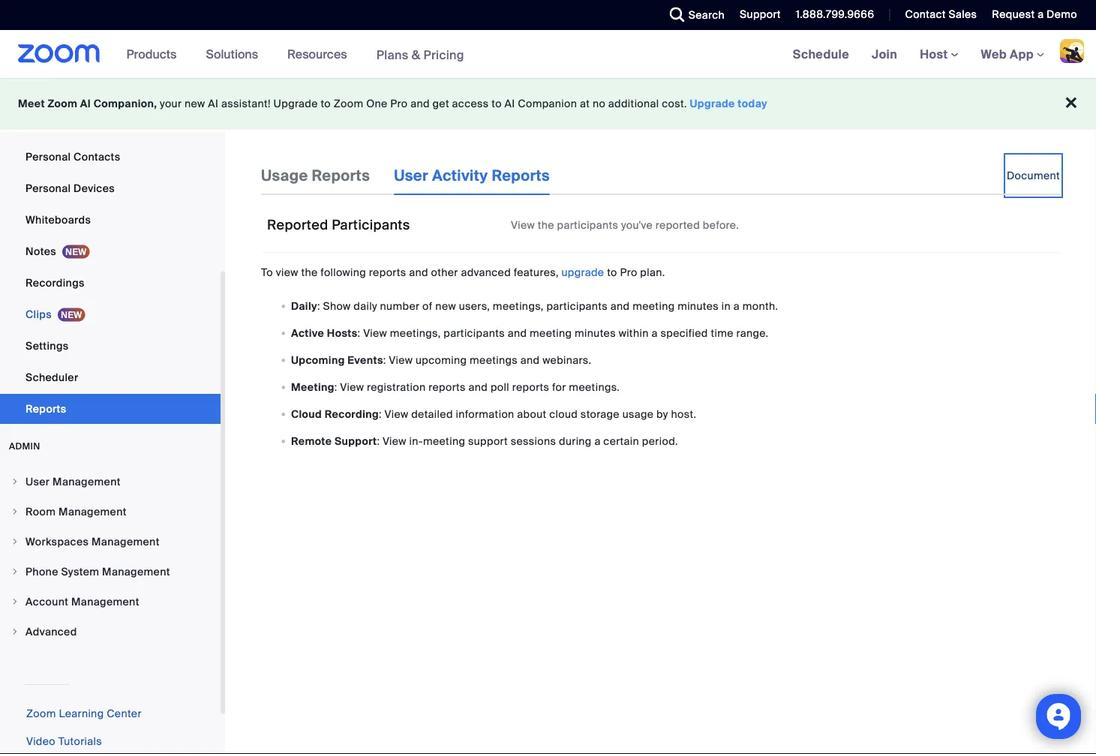 Task type: describe. For each thing, give the bounding box(es) containing it.
web app
[[981, 46, 1034, 62]]

usage reports
[[261, 166, 370, 185]]

plan.
[[640, 265, 665, 279]]

active
[[291, 326, 324, 340]]

and inside meet zoom ai companion, footer
[[411, 97, 430, 111]]

and down daily : show daily number of new users, meetings, participants and meeting minutes in a month. on the top
[[508, 326, 527, 340]]

sessions
[[511, 434, 556, 448]]

and left poll
[[469, 380, 488, 394]]

a right the within
[[652, 326, 658, 340]]

document
[[1007, 168, 1060, 182]]

range.
[[737, 326, 769, 340]]

right image for phone
[[11, 567, 20, 576]]

about
[[517, 407, 547, 421]]

features,
[[514, 265, 559, 279]]

time
[[711, 326, 734, 340]]

period.
[[642, 434, 678, 448]]

access
[[452, 97, 489, 111]]

: for recording
[[379, 407, 382, 421]]

view up features,
[[511, 218, 535, 232]]

0 horizontal spatial support
[[335, 434, 377, 448]]

one
[[366, 97, 388, 111]]

assistant!
[[221, 97, 271, 111]]

admin menu menu
[[0, 467, 221, 648]]

specified
[[661, 326, 708, 340]]

upcoming
[[291, 353, 345, 367]]

0 horizontal spatial the
[[301, 265, 318, 279]]

sales
[[949, 8, 977, 21]]

2 horizontal spatial to
[[607, 265, 617, 279]]

following
[[321, 265, 366, 279]]

side navigation navigation
[[0, 0, 225, 754]]

1 vertical spatial participants
[[547, 299, 608, 313]]

plans & pricing
[[376, 47, 464, 62]]

number
[[380, 299, 420, 313]]

settings
[[26, 339, 69, 353]]

0 horizontal spatial meeting
[[423, 434, 465, 448]]

upgrade today link
[[690, 97, 768, 111]]

a right during
[[595, 434, 601, 448]]

management for room management
[[59, 505, 127, 518]]

webinars.
[[543, 353, 591, 367]]

zoom learning center link
[[26, 707, 142, 721]]

get
[[433, 97, 449, 111]]

1 horizontal spatial reports
[[312, 166, 370, 185]]

view the participants you've reported before.
[[511, 218, 739, 232]]

your
[[160, 97, 182, 111]]

whiteboards link
[[0, 205, 221, 235]]

and down active hosts : view meetings, participants and meeting minutes within a specified time range.
[[521, 353, 540, 367]]

cloud recording : view detailed information about cloud storage usage by host.
[[291, 407, 697, 421]]

companion,
[[94, 97, 157, 111]]

participants
[[332, 216, 410, 233]]

right image for user management
[[11, 477, 20, 486]]

right image for room
[[11, 507, 20, 516]]

view for meetings,
[[363, 326, 387, 340]]

account management
[[26, 595, 139, 609]]

products
[[127, 46, 177, 62]]

users,
[[459, 299, 490, 313]]

: for hosts
[[358, 326, 360, 340]]

personal devices
[[26, 181, 115, 195]]

usage
[[261, 166, 308, 185]]

upcoming
[[416, 353, 467, 367]]

cloud
[[549, 407, 578, 421]]

1 horizontal spatial pro
[[620, 265, 637, 279]]

banner containing products
[[0, 30, 1096, 79]]

demo
[[1047, 8, 1078, 21]]

right image inside advanced menu item
[[11, 627, 20, 636]]

reports for following
[[369, 265, 406, 279]]

to
[[261, 265, 273, 279]]

to view the following reports and other advanced features, upgrade to pro plan.
[[261, 265, 665, 279]]

: up recording
[[334, 380, 337, 394]]

by
[[657, 407, 668, 421]]

pro inside meet zoom ai companion, footer
[[390, 97, 408, 111]]

a left demo
[[1038, 8, 1044, 21]]

events
[[348, 353, 383, 367]]

no
[[593, 97, 606, 111]]

1 upgrade from the left
[[274, 97, 318, 111]]

daily : show daily number of new users, meetings, participants and meeting minutes in a month.
[[291, 299, 778, 313]]

upgrade
[[562, 265, 604, 279]]

cloud
[[291, 407, 322, 421]]

schedule
[[793, 46, 849, 62]]

meet zoom ai companion, footer
[[0, 78, 1096, 130]]

in
[[722, 299, 731, 313]]

new inside meet zoom ai companion, footer
[[185, 97, 205, 111]]

active hosts : view meetings, participants and meeting minutes within a specified time range.
[[291, 326, 769, 340]]

notes link
[[0, 236, 221, 266]]

room management menu item
[[0, 497, 221, 526]]

tutorials
[[58, 735, 102, 748]]

learning
[[59, 707, 104, 721]]

2 vertical spatial participants
[[444, 326, 505, 340]]

pricing
[[424, 47, 464, 62]]

devices
[[74, 181, 115, 195]]

user for user activity reports
[[394, 166, 428, 185]]

products button
[[127, 30, 183, 78]]

recording
[[325, 407, 379, 421]]

reported
[[267, 216, 328, 233]]

before.
[[703, 218, 739, 232]]

0 vertical spatial the
[[538, 218, 554, 232]]

notes
[[26, 244, 56, 258]]

for
[[552, 380, 566, 394]]

1 horizontal spatial new
[[435, 299, 456, 313]]

user for user management
[[26, 475, 50, 488]]

right image for account
[[11, 597, 20, 606]]

personal devices link
[[0, 173, 221, 203]]

reported participants
[[267, 216, 410, 233]]

reports inside personal menu menu
[[26, 402, 66, 416]]

cost.
[[662, 97, 687, 111]]

center
[[107, 707, 142, 721]]

zoom logo image
[[18, 44, 100, 63]]

1.888.799.9666
[[796, 8, 874, 21]]

meetings.
[[569, 380, 620, 394]]

room management
[[26, 505, 127, 518]]

advanced menu item
[[0, 618, 221, 646]]

hosts
[[327, 326, 358, 340]]

settings link
[[0, 331, 221, 361]]

reports for registration
[[429, 380, 466, 394]]

1 ai from the left
[[80, 97, 91, 111]]

scheduler
[[26, 370, 78, 384]]

resources
[[287, 46, 347, 62]]

1 horizontal spatial to
[[492, 97, 502, 111]]

contact
[[905, 8, 946, 21]]

zoom left one
[[334, 97, 363, 111]]

view for detailed
[[385, 407, 409, 421]]

app
[[1010, 46, 1034, 62]]

detailed
[[411, 407, 453, 421]]

2 ai from the left
[[208, 97, 219, 111]]

certain
[[604, 434, 639, 448]]

information
[[456, 407, 514, 421]]

view up recording
[[340, 380, 364, 394]]



Task type: vqa. For each thing, say whether or not it's contained in the screenshot.
Tabs of meeting tab list
no



Task type: locate. For each thing, give the bounding box(es) containing it.
a right in
[[734, 299, 740, 313]]

right image left the workspaces
[[11, 537, 20, 546]]

right image left room
[[11, 507, 20, 516]]

show
[[323, 299, 351, 313]]

meetings,
[[493, 299, 544, 313], [390, 326, 441, 340]]

0 horizontal spatial ai
[[80, 97, 91, 111]]

1 vertical spatial personal
[[26, 181, 71, 195]]

room
[[26, 505, 56, 518]]

0 vertical spatial support
[[740, 8, 781, 21]]

plans & pricing link
[[376, 47, 464, 62], [376, 47, 464, 62]]

0 vertical spatial right image
[[11, 477, 20, 486]]

: down registration
[[379, 407, 382, 421]]

1 vertical spatial pro
[[620, 265, 637, 279]]

1 vertical spatial meeting
[[530, 326, 572, 340]]

view for in-
[[383, 434, 407, 448]]

clips
[[26, 307, 52, 321]]

document link
[[1007, 156, 1060, 195]]

: for support
[[377, 434, 380, 448]]

participants
[[557, 218, 618, 232], [547, 299, 608, 313], [444, 326, 505, 340]]

web app button
[[981, 46, 1044, 62]]

the right view
[[301, 265, 318, 279]]

ai left "companion,"
[[80, 97, 91, 111]]

search
[[689, 8, 725, 22]]

1 vertical spatial phone
[[26, 565, 58, 579]]

ai left companion
[[505, 97, 515, 111]]

meeting down daily : show daily number of new users, meetings, participants and meeting minutes in a month. on the top
[[530, 326, 572, 340]]

to right upgrade link
[[607, 265, 617, 279]]

other
[[431, 265, 458, 279]]

account
[[26, 595, 69, 609]]

1 vertical spatial right image
[[11, 537, 20, 546]]

zoom up video
[[26, 707, 56, 721]]

workspaces management
[[26, 535, 160, 549]]

1 right image from the top
[[11, 477, 20, 486]]

request
[[992, 8, 1035, 21]]

participants up upgrade link
[[557, 218, 618, 232]]

contact sales
[[905, 8, 977, 21]]

phone up account
[[26, 565, 58, 579]]

1.888.799.9666 button
[[785, 0, 878, 30], [796, 8, 874, 21]]

host.
[[671, 407, 697, 421]]

0 horizontal spatial user
[[26, 475, 50, 488]]

upgrade
[[274, 97, 318, 111], [690, 97, 735, 111]]

1 horizontal spatial user
[[394, 166, 428, 185]]

: left in-
[[377, 434, 380, 448]]

user management
[[26, 475, 121, 488]]

1 horizontal spatial reports
[[429, 380, 466, 394]]

during
[[559, 434, 592, 448]]

0 vertical spatial participants
[[557, 218, 618, 232]]

reports
[[369, 265, 406, 279], [429, 380, 466, 394], [512, 380, 549, 394]]

management down phone system management "menu item"
[[71, 595, 139, 609]]

0 vertical spatial personal
[[26, 150, 71, 164]]

view for upcoming
[[389, 353, 413, 367]]

2 phone from the top
[[26, 565, 58, 579]]

personal for personal devices
[[26, 181, 71, 195]]

daily
[[291, 299, 317, 313]]

1.888.799.9666 button up schedule
[[785, 0, 878, 30]]

user inside tabs of report home tab list
[[394, 166, 428, 185]]

management for user management
[[53, 475, 121, 488]]

phone
[[26, 118, 58, 132], [26, 565, 58, 579]]

1 horizontal spatial minutes
[[678, 299, 719, 313]]

2 horizontal spatial meeting
[[633, 299, 675, 313]]

to right access
[[492, 97, 502, 111]]

support down recording
[[335, 434, 377, 448]]

management up the workspaces management at the bottom
[[59, 505, 127, 518]]

advanced
[[461, 265, 511, 279]]

phone inside personal menu menu
[[26, 118, 58, 132]]

1 vertical spatial meetings,
[[390, 326, 441, 340]]

0 horizontal spatial meetings,
[[390, 326, 441, 340]]

1 horizontal spatial the
[[538, 218, 554, 232]]

user
[[394, 166, 428, 185], [26, 475, 50, 488]]

and left 'get'
[[411, 97, 430, 111]]

1 vertical spatial support
[[335, 434, 377, 448]]

reported
[[656, 218, 700, 232]]

video tutorials link
[[26, 735, 102, 748]]

: for events
[[383, 353, 386, 367]]

advanced
[[26, 625, 77, 639]]

0 vertical spatial meeting
[[633, 299, 675, 313]]

1 vertical spatial minutes
[[575, 326, 616, 340]]

0 vertical spatial meetings,
[[493, 299, 544, 313]]

1 horizontal spatial meeting
[[530, 326, 572, 340]]

meetings, down of
[[390, 326, 441, 340]]

to
[[321, 97, 331, 111], [492, 97, 502, 111], [607, 265, 617, 279]]

1 personal from the top
[[26, 150, 71, 164]]

personal menu menu
[[0, 0, 221, 425]]

workspaces management menu item
[[0, 527, 221, 556]]

daily
[[354, 299, 377, 313]]

1 vertical spatial user
[[26, 475, 50, 488]]

usage reports link
[[261, 156, 370, 195]]

admin
[[9, 440, 40, 452]]

right image
[[11, 477, 20, 486], [11, 537, 20, 546]]

view left in-
[[383, 434, 407, 448]]

reports down upcoming events : view upcoming meetings and webinars.
[[429, 380, 466, 394]]

within
[[619, 326, 649, 340]]

minutes left in
[[678, 299, 719, 313]]

zoom
[[48, 97, 77, 111], [334, 97, 363, 111], [26, 707, 56, 721]]

banner
[[0, 30, 1096, 79]]

0 vertical spatial new
[[185, 97, 205, 111]]

search button
[[659, 0, 729, 30]]

right image
[[11, 507, 20, 516], [11, 567, 20, 576], [11, 597, 20, 606], [11, 627, 20, 636]]

reports down the scheduler
[[26, 402, 66, 416]]

2 vertical spatial meeting
[[423, 434, 465, 448]]

2 horizontal spatial reports
[[492, 166, 550, 185]]

solutions button
[[206, 30, 265, 78]]

user activity reports link
[[394, 156, 550, 195]]

zoom learning center
[[26, 707, 142, 721]]

request a demo link
[[981, 0, 1096, 30], [992, 8, 1078, 21]]

2 horizontal spatial reports
[[512, 380, 549, 394]]

upcoming events : view upcoming meetings and webinars.
[[291, 353, 591, 367]]

the up features,
[[538, 218, 554, 232]]

join link
[[861, 30, 909, 78]]

0 horizontal spatial reports
[[369, 265, 406, 279]]

and left other
[[409, 265, 428, 279]]

profile picture image
[[1060, 39, 1084, 63]]

1.888.799.9666 button up schedule link
[[796, 8, 874, 21]]

reports link
[[0, 394, 221, 424]]

usage
[[623, 407, 654, 421]]

1 horizontal spatial support
[[740, 8, 781, 21]]

participants down users,
[[444, 326, 505, 340]]

user inside menu item
[[26, 475, 50, 488]]

management down workspaces management menu item
[[102, 565, 170, 579]]

today
[[738, 97, 768, 111]]

meetings navigation
[[782, 30, 1096, 79]]

account management menu item
[[0, 588, 221, 616]]

support
[[468, 434, 508, 448]]

0 horizontal spatial pro
[[390, 97, 408, 111]]

0 horizontal spatial reports
[[26, 402, 66, 416]]

new right of
[[435, 299, 456, 313]]

right image left account
[[11, 597, 20, 606]]

contacts
[[74, 150, 120, 164]]

management down room management menu item
[[92, 535, 160, 549]]

upgrade link
[[562, 265, 604, 279]]

1 horizontal spatial ai
[[208, 97, 219, 111]]

1 vertical spatial the
[[301, 265, 318, 279]]

management for account management
[[71, 595, 139, 609]]

0 horizontal spatial new
[[185, 97, 205, 111]]

phone for phone
[[26, 118, 58, 132]]

zoom inside side navigation navigation
[[26, 707, 56, 721]]

0 vertical spatial user
[[394, 166, 428, 185]]

: left show
[[317, 299, 320, 313]]

0 vertical spatial pro
[[390, 97, 408, 111]]

0 vertical spatial phone
[[26, 118, 58, 132]]

3 ai from the left
[[505, 97, 515, 111]]

scheduler link
[[0, 362, 221, 392]]

right image inside account management menu item
[[11, 597, 20, 606]]

1 vertical spatial new
[[435, 299, 456, 313]]

right image left system
[[11, 567, 20, 576]]

view
[[511, 218, 535, 232], [363, 326, 387, 340], [389, 353, 413, 367], [340, 380, 364, 394], [385, 407, 409, 421], [383, 434, 407, 448]]

new right your
[[185, 97, 205, 111]]

personal for personal contacts
[[26, 150, 71, 164]]

right image left advanced
[[11, 627, 20, 636]]

reports up reported participants
[[312, 166, 370, 185]]

pro left plan.
[[620, 265, 637, 279]]

host
[[920, 46, 951, 62]]

recordings link
[[0, 268, 221, 298]]

reports up number
[[369, 265, 406, 279]]

and up the within
[[611, 299, 630, 313]]

web
[[981, 46, 1007, 62]]

1 phone from the top
[[26, 118, 58, 132]]

view down daily
[[363, 326, 387, 340]]

personal inside 'link'
[[26, 150, 71, 164]]

personal up whiteboards
[[26, 181, 71, 195]]

meetings, up active hosts : view meetings, participants and meeting minutes within a specified time range.
[[493, 299, 544, 313]]

ai left assistant!
[[208, 97, 219, 111]]

phone system management
[[26, 565, 170, 579]]

upgrade down product information 'navigation'
[[274, 97, 318, 111]]

phone system management menu item
[[0, 558, 221, 586]]

&
[[412, 47, 420, 62]]

2 right image from the top
[[11, 537, 20, 546]]

registration
[[367, 380, 426, 394]]

phone down meet
[[26, 118, 58, 132]]

right image inside phone system management "menu item"
[[11, 567, 20, 576]]

0 vertical spatial minutes
[[678, 299, 719, 313]]

product information navigation
[[115, 30, 476, 79]]

of
[[423, 299, 433, 313]]

tabs of report home tab list
[[261, 156, 574, 195]]

view
[[276, 265, 298, 279]]

activity
[[432, 166, 488, 185]]

2 horizontal spatial ai
[[505, 97, 515, 111]]

clips link
[[0, 299, 221, 329]]

ai
[[80, 97, 91, 111], [208, 97, 219, 111], [505, 97, 515, 111]]

2 upgrade from the left
[[690, 97, 735, 111]]

: up registration
[[383, 353, 386, 367]]

2 right image from the top
[[11, 567, 20, 576]]

participants down upgrade link
[[547, 299, 608, 313]]

minutes
[[678, 299, 719, 313], [575, 326, 616, 340]]

upgrade right cost.
[[690, 97, 735, 111]]

right image down admin
[[11, 477, 20, 486]]

pro right one
[[390, 97, 408, 111]]

poll
[[491, 380, 509, 394]]

user up room
[[26, 475, 50, 488]]

minutes left the within
[[575, 326, 616, 340]]

right image inside room management menu item
[[11, 507, 20, 516]]

support right search in the top of the page
[[740, 8, 781, 21]]

personal up the personal devices
[[26, 150, 71, 164]]

and
[[411, 97, 430, 111], [409, 265, 428, 279], [611, 299, 630, 313], [508, 326, 527, 340], [521, 353, 540, 367], [469, 380, 488, 394]]

right image inside workspaces management menu item
[[11, 537, 20, 546]]

zoom right meet
[[48, 97, 77, 111]]

a
[[1038, 8, 1044, 21], [734, 299, 740, 313], [652, 326, 658, 340], [595, 434, 601, 448]]

0 horizontal spatial upgrade
[[274, 97, 318, 111]]

recordings
[[26, 276, 85, 290]]

meet
[[18, 97, 45, 111]]

management for workspaces management
[[92, 535, 160, 549]]

user management menu item
[[0, 467, 221, 496]]

meeting down detailed
[[423, 434, 465, 448]]

4 right image from the top
[[11, 627, 20, 636]]

1 horizontal spatial meetings,
[[493, 299, 544, 313]]

reports right activity
[[492, 166, 550, 185]]

to down resources dropdown button
[[321, 97, 331, 111]]

view down registration
[[385, 407, 409, 421]]

1 horizontal spatial upgrade
[[690, 97, 735, 111]]

3 right image from the top
[[11, 597, 20, 606]]

2 personal from the top
[[26, 181, 71, 195]]

1 right image from the top
[[11, 507, 20, 516]]

right image for workspaces management
[[11, 537, 20, 546]]

management up room management
[[53, 475, 121, 488]]

phone for phone system management
[[26, 565, 58, 579]]

personal contacts
[[26, 150, 120, 164]]

reports up about
[[512, 380, 549, 394]]

management inside "menu item"
[[102, 565, 170, 579]]

video
[[26, 735, 56, 748]]

user left activity
[[394, 166, 428, 185]]

reports
[[312, 166, 370, 185], [492, 166, 550, 185], [26, 402, 66, 416]]

: up events
[[358, 326, 360, 340]]

0 horizontal spatial to
[[321, 97, 331, 111]]

meeting down plan.
[[633, 299, 675, 313]]

video tutorials
[[26, 735, 102, 748]]

phone inside "menu item"
[[26, 565, 58, 579]]

0 horizontal spatial minutes
[[575, 326, 616, 340]]

right image inside the user management menu item
[[11, 477, 20, 486]]

view up registration
[[389, 353, 413, 367]]



